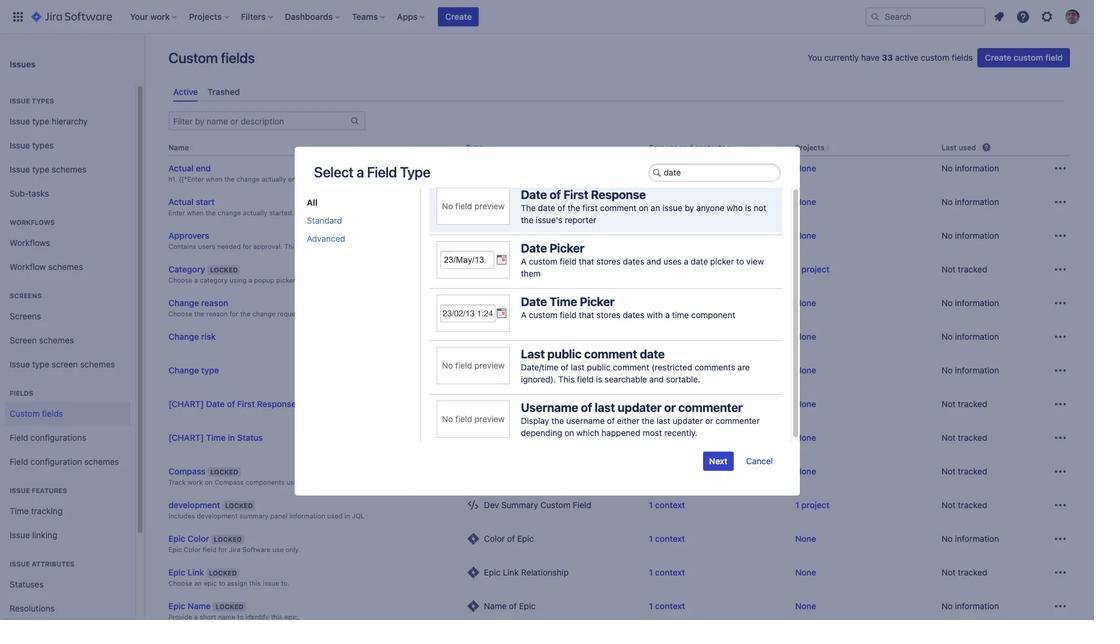 Task type: locate. For each thing, give the bounding box(es) containing it.
by left jira.
[[381, 243, 388, 251]]

workflows up workflow
[[10, 237, 50, 248]]

type inside "link"
[[32, 359, 49, 369]]

0 vertical spatial create
[[445, 11, 472, 21]]

change up needed
[[218, 209, 241, 217]]

0 horizontal spatial contexts
[[656, 264, 691, 275]]

1 vertical spatial jira
[[229, 546, 241, 554]]

last
[[942, 143, 957, 152], [521, 347, 545, 361]]

schemes down workflows link
[[48, 261, 83, 272]]

3 no field preview from the top
[[442, 414, 505, 424]]

no
[[942, 163, 953, 173], [942, 197, 953, 207], [942, 231, 953, 241], [942, 298, 953, 308], [942, 332, 953, 342], [942, 365, 953, 376], [942, 534, 953, 544], [942, 601, 953, 612]]

3 1 context from the top
[[649, 231, 685, 241]]

7 issue from the top
[[10, 530, 30, 540]]

1 horizontal spatial date
[[640, 347, 665, 361]]

none button for first 1 context button from the bottom of the page
[[796, 601, 817, 613]]

change type button
[[168, 365, 219, 377]]

search image
[[871, 12, 880, 21]]

actually left started.
[[243, 209, 268, 217]]

reason down the category
[[201, 298, 228, 308]]

no for fifth 1 context button from the top's none button
[[942, 365, 953, 376]]

2 none button from the top
[[796, 196, 817, 208]]

time tracking
[[10, 506, 63, 516]]

date up time in status
[[484, 399, 502, 409]]

1 none button from the top
[[796, 163, 817, 175]]

no information for fifth 1 context button from the top's none button
[[942, 365, 999, 376]]

used inside button
[[959, 143, 976, 152]]

9 none from the top
[[796, 467, 817, 477]]

1 context for fifth 1 context button from the top
[[649, 365, 685, 376]]

last inside last public comment date date/time of last public comment (restricted comments are ignored). this field is searchable and sortable.
[[521, 347, 545, 361]]

list up date of first response on the bottom of page
[[511, 365, 525, 376]]

tab list
[[168, 82, 1070, 102]]

2 choose from the top
[[168, 310, 192, 318]]

first up display
[[515, 399, 532, 409]]

1 context for 5th 1 context button from the bottom of the page
[[649, 433, 685, 443]]

actual end button
[[168, 163, 211, 175]]

0 vertical spatial updater
[[618, 400, 662, 414]]

link inside epic link locked choose an epic to assign this issue to.
[[188, 568, 204, 578]]

2 horizontal spatial for
[[243, 243, 252, 251]]

type down the types on the top left of the page
[[32, 116, 49, 126]]

first up first
[[563, 187, 588, 201]]

issue down screen
[[10, 359, 30, 369]]

2 1 context from the top
[[649, 197, 685, 207]]

change left request
[[252, 310, 276, 318]]

time inside date time picker a custom field that stores dates with a time component
[[549, 295, 577, 308]]

date down user picker (multiple users)
[[521, 241, 547, 255]]

actual up "enter"
[[168, 197, 194, 207]]

10 none from the top
[[796, 534, 817, 544]]

issue inside date of first response the date of the first comment on an issue by anyone who is not the issue's reporter
[[662, 202, 682, 213]]

screens and contexts
[[649, 143, 726, 152]]

1 horizontal spatial is
[[745, 202, 751, 213]]

0 vertical spatial workflows
[[10, 218, 55, 226]]

status
[[237, 433, 263, 443], [515, 433, 540, 443]]

select list (single choice) down them
[[484, 298, 584, 308]]

8 no from the top
[[942, 601, 953, 612]]

1 project button
[[796, 264, 830, 276], [796, 500, 830, 512]]

used left jql
[[327, 512, 343, 520]]

0 horizontal spatial by
[[381, 243, 388, 251]]

a up all button
[[356, 163, 364, 180]]

preview for last
[[474, 360, 505, 370]]

this right ignored).
[[558, 374, 575, 384]]

0 vertical spatial or
[[664, 400, 676, 414]]

custom inside approvers contains users needed for approval. this custom field was created by jira.
[[300, 243, 323, 251]]

schemes down field configurations link
[[84, 456, 119, 467]]

time inside button
[[206, 433, 226, 443]]

project
[[802, 264, 830, 275], [802, 500, 830, 510]]

11 none from the top
[[796, 568, 817, 578]]

0 horizontal spatial compass
[[168, 467, 206, 477]]

4 no information from the top
[[942, 298, 999, 308]]

none button for 5th 1 context button from the bottom of the page
[[796, 432, 817, 444]]

1 horizontal spatial for
[[230, 310, 238, 318]]

epic inside epic link locked choose an epic to assign this issue to.
[[168, 568, 185, 578]]

preview up user
[[474, 201, 505, 211]]

0 horizontal spatial is
[[596, 374, 602, 384]]

by inside date of first response the date of the first comment on an issue by anyone who is not the issue's reporter
[[685, 202, 694, 213]]

1 vertical spatial this
[[558, 374, 575, 384]]

[chart]
[[168, 399, 204, 409], [168, 433, 204, 443]]

custom fields up trashed
[[168, 49, 255, 66]]

0 vertical spatial last
[[942, 143, 957, 152]]

2 choice) from the top
[[555, 332, 584, 342]]

jira left software at the bottom left of the page
[[229, 546, 241, 554]]

0 horizontal spatial using
[[230, 276, 247, 284]]

12 none from the top
[[796, 601, 817, 612]]

0 horizontal spatial used
[[327, 512, 343, 520]]

type left screen
[[32, 359, 49, 369]]

1 context for ninth 1 context button from the bottom of the page
[[649, 231, 685, 241]]

and up search text field
[[680, 143, 693, 152]]

using inside category locked choose a category using a popup picker window.
[[230, 276, 247, 284]]

list for change type
[[511, 365, 525, 376]]

no information
[[942, 163, 999, 173], [942, 197, 999, 207], [942, 231, 999, 241], [942, 298, 999, 308], [942, 332, 999, 342], [942, 365, 999, 376], [942, 534, 999, 544], [942, 601, 999, 612]]

1 horizontal spatial used
[[959, 143, 976, 152]]

create button
[[438, 7, 479, 26]]

workflows down sub-tasks
[[10, 218, 55, 226]]

depending
[[521, 428, 562, 438]]

4 issue from the top
[[10, 164, 30, 174]]

1 vertical spatial project
[[802, 500, 830, 510]]

2 no from the top
[[942, 197, 953, 207]]

0 vertical spatial choice)
[[555, 298, 584, 308]]

stores inside date time picker a custom field that stores dates with a time component
[[596, 310, 620, 320]]

(single
[[527, 298, 553, 308], [527, 332, 553, 342], [527, 365, 553, 376]]

assign
[[227, 580, 248, 587]]

that inside date time picker a custom field that stores dates with a time component
[[579, 310, 594, 320]]

10 1 context button from the top
[[649, 567, 685, 579]]

0 vertical spatial custom
[[168, 49, 218, 66]]

2 link from the left
[[503, 568, 519, 578]]

Filter by name or description text field
[[170, 113, 350, 129]]

6 none from the top
[[796, 365, 817, 376]]

1 vertical spatial a
[[521, 310, 526, 320]]

jira software image
[[31, 9, 112, 24], [31, 9, 112, 24]]

1 change from the top
[[168, 298, 199, 308]]

date inside date picker a custom field that stores dates and uses a date picker to view them
[[521, 241, 547, 255]]

5 tracked from the top
[[958, 500, 988, 510]]

2 none from the top
[[796, 197, 817, 207]]

time for date time picker a custom field that stores dates with a time component
[[549, 295, 577, 308]]

1 vertical spatial custom fields
[[10, 408, 63, 419]]

response for date of first response
[[534, 399, 572, 409]]

create custom field button
[[978, 48, 1070, 67]]

actual inside actual end h1. {{*enter when the change actually ended.*}}
[[168, 163, 194, 173]]

2 list from the top
[[511, 332, 525, 342]]

information for none button for ninth 1 context button from the bottom of the page
[[955, 231, 999, 241]]

0 vertical spatial used
[[959, 143, 976, 152]]

1 vertical spatial contexts
[[656, 264, 691, 275]]

ignored).
[[521, 374, 556, 384]]

dates left with on the right of page
[[623, 310, 644, 320]]

Search text field
[[648, 163, 781, 181]]

1 for 5th 1 context button from the bottom of the page
[[649, 433, 653, 443]]

the inside actual end h1. {{*enter when the change actually ended.*}}
[[225, 175, 235, 183]]

this inside last public comment date date/time of last public comment (restricted comments are ignored). this field is searchable and sortable.
[[558, 374, 575, 384]]

1 vertical spatial by
[[381, 243, 388, 251]]

standard button
[[301, 211, 414, 230]]

cancel link
[[740, 452, 779, 470]]

2 horizontal spatial custom
[[541, 500, 571, 510]]

to left view
[[736, 256, 744, 266]]

change
[[168, 298, 199, 308], [168, 332, 199, 342], [168, 365, 199, 376]]

1 for eighth 1 context button from the top
[[649, 500, 653, 510]]

1 vertical spatial last
[[521, 347, 545, 361]]

1 for first 1 context button from the bottom of the page
[[649, 601, 653, 612]]

by inside approvers contains users needed for approval. this custom field was created by jira.
[[381, 243, 388, 251]]

or up next
[[705, 415, 713, 426]]

project for context
[[802, 500, 830, 510]]

no for username
[[442, 414, 453, 424]]

type for schemes
[[32, 164, 49, 174]]

change down change risk 'button'
[[168, 365, 199, 376]]

change up actual start enter when the change actually started.
[[237, 175, 260, 183]]

and down (restricted
[[649, 374, 664, 384]]

1 context for tenth 1 context button
[[649, 568, 685, 578]]

tracked for first
[[958, 399, 988, 409]]

an left epic
[[194, 580, 202, 587]]

link
[[188, 568, 204, 578], [503, 568, 519, 578]]

preview up time in status
[[474, 414, 505, 424]]

6 context from the top
[[655, 399, 685, 409]]

2 select list (single choice) from the top
[[484, 332, 584, 342]]

on up date picker a custom field that stores dates and uses a date picker to view them at the top of the page
[[639, 202, 648, 213]]

1 vertical spatial public
[[587, 362, 611, 372]]

1 vertical spatial dates
[[623, 310, 644, 320]]

all button
[[301, 193, 414, 211]]

jira.
[[390, 243, 404, 251]]

0 vertical spatial commenter
[[678, 400, 743, 414]]

contexts inside button
[[656, 264, 691, 275]]

1 horizontal spatial last
[[942, 143, 957, 152]]

field inside last public comment date date/time of last public comment (restricted comments are ignored). this field is searchable and sortable.
[[577, 374, 594, 384]]

1 vertical spatial issue
[[263, 580, 279, 587]]

2 vertical spatial (single
[[527, 365, 553, 376]]

in left jql
[[345, 512, 350, 520]]

5 no information from the top
[[942, 332, 999, 342]]

type inside 'link'
[[32, 164, 49, 174]]

0 horizontal spatial updater
[[618, 400, 662, 414]]

date inside date time picker a custom field that stores dates with a time component
[[521, 295, 547, 308]]

issue for issue linking
[[10, 530, 30, 540]]

name of epic
[[484, 601, 536, 612]]

last up username
[[595, 400, 615, 414]]

information for none button associated with first 1 context button from the bottom of the page
[[955, 601, 999, 612]]

first
[[582, 202, 598, 213]]

[chart] for [chart] date of first response
[[168, 399, 204, 409]]

link up epic
[[188, 568, 204, 578]]

select
[[314, 163, 353, 180], [484, 298, 509, 308], [484, 332, 509, 342], [484, 365, 509, 376]]

the most recent date this field was edited on any issue image
[[982, 143, 991, 152]]

workflows
[[10, 218, 55, 226], [10, 237, 50, 248]]

issue left anyone
[[662, 202, 682, 213]]

the up most
[[642, 415, 654, 426]]

8 no information from the top
[[942, 601, 999, 612]]

issue inside 'link'
[[10, 164, 30, 174]]

a up them
[[521, 256, 526, 266]]

public up searchable on the right bottom
[[587, 362, 611, 372]]

issue for issue types
[[10, 140, 30, 150]]

on inside date of first response the date of the first comment on an issue by anyone who is not the issue's reporter
[[639, 202, 648, 213]]

choose inside category locked choose a category using a popup picker window.
[[168, 276, 192, 284]]

6 tracked from the top
[[958, 568, 988, 578]]

2 context from the top
[[655, 197, 685, 207]]

choose down 'change reason' button
[[168, 310, 192, 318]]

1 1 context button from the top
[[649, 163, 685, 175]]

3 issue from the top
[[10, 140, 30, 150]]

5 context from the top
[[655, 365, 685, 376]]

select inside select a field type 'dialog'
[[314, 163, 353, 180]]

3 choice) from the top
[[555, 365, 584, 376]]

1 for 1st 1 context button
[[649, 163, 653, 173]]

actually
[[262, 175, 286, 183], [243, 209, 268, 217]]

5 none from the top
[[796, 332, 817, 342]]

1 vertical spatial custom
[[10, 408, 40, 419]]

response inside '[chart] date of first response' button
[[257, 399, 296, 409]]

to inside date picker a custom field that stores dates and uses a date picker to view them
[[736, 256, 744, 266]]

most
[[643, 428, 662, 438]]

when inside actual end h1. {{*enter when the change actually ended.*}}
[[206, 175, 223, 183]]

0 vertical spatial screens
[[649, 143, 678, 152]]

3 select list (single choice) from the top
[[484, 365, 584, 376]]

by left anyone
[[685, 202, 694, 213]]

of inside '[chart] date of first response' button
[[227, 399, 235, 409]]

1 for 8th 1 context button from the bottom
[[649, 332, 653, 342]]

choice) for change risk
[[555, 332, 584, 342]]

custom inside fields group
[[10, 408, 40, 419]]

field configuration schemes
[[10, 456, 119, 467]]

screens up screen
[[10, 311, 41, 321]]

0 vertical spatial actual
[[168, 163, 194, 173]]

1 issue from the top
[[10, 97, 30, 105]]

epic link locked choose an epic to assign this issue to.
[[168, 568, 289, 587]]

epic name locked
[[168, 601, 244, 612]]

0 horizontal spatial to
[[219, 580, 225, 587]]

date down them
[[521, 295, 547, 308]]

window.
[[297, 276, 323, 284]]

schemes right screen
[[80, 359, 115, 369]]

information for none button associated with 3rd 1 context button from the bottom of the page
[[955, 534, 999, 544]]

change type
[[168, 365, 219, 376]]

1 vertical spatial select list (single choice)
[[484, 332, 584, 342]]

choice) for change type
[[555, 365, 584, 376]]

or up recently.
[[664, 400, 676, 414]]

advanced
[[307, 233, 345, 243]]

date for date picker a custom field that stores dates and uses a date picker to view them
[[521, 241, 547, 255]]

[chart] date of first response button
[[168, 399, 296, 411]]

no for none button associated with 3rd 1 context button from the bottom of the page
[[942, 534, 953, 544]]

change inside 'change reason choose the reason for the change request'
[[168, 298, 199, 308]]

3 context from the top
[[655, 231, 685, 241]]

is left searchable on the right bottom
[[596, 374, 602, 384]]

custom up active on the left top
[[168, 49, 218, 66]]

none button for 1st 1 context button
[[796, 163, 817, 175]]

0 horizontal spatial picker
[[276, 276, 296, 284]]

jira left the issues.
[[306, 479, 317, 486]]

11 none button from the top
[[796, 567, 817, 579]]

change for change reason choose the reason for the change request
[[168, 298, 199, 308]]

Search field
[[866, 7, 986, 26]]

schemes down issue types link
[[52, 164, 86, 174]]

username of last updater or commenter display the username of either the last updater or commenter depending on which happened most recently.
[[521, 400, 760, 438]]

7 none button from the top
[[796, 399, 817, 411]]

resolutions
[[10, 603, 55, 613]]

used left the most recent date this field was edited on any issue icon
[[959, 143, 976, 152]]

2 change from the top
[[168, 332, 199, 342]]

none for 9th none button from the bottom
[[796, 298, 817, 308]]

unknown
[[484, 264, 520, 275]]

select for fifth 1 context button from the top's none button
[[484, 365, 509, 376]]

0 horizontal spatial or
[[664, 400, 676, 414]]

1 vertical spatial 1 project button
[[796, 500, 830, 512]]

1 vertical spatial create
[[985, 52, 1012, 63]]

6 none button from the top
[[796, 365, 817, 377]]

issue inside "link"
[[10, 359, 30, 369]]

tracked for relationship
[[958, 568, 988, 578]]

name up the actual end button
[[168, 143, 189, 152]]

issue features group
[[5, 474, 131, 551]]

0 horizontal spatial custom fields
[[10, 408, 63, 419]]

locked inside the compass locked track work on compass components using jira issues.
[[210, 468, 238, 476]]

1 vertical spatial no field preview
[[442, 360, 505, 370]]

4 not tracked from the top
[[942, 467, 988, 477]]

a
[[356, 163, 364, 180], [684, 256, 688, 266], [194, 276, 198, 284], [249, 276, 252, 284], [665, 310, 670, 320]]

actual inside actual start enter when the change actually started.
[[168, 197, 194, 207]]

change inside 'button'
[[168, 332, 199, 342]]

3 (single from the top
[[527, 365, 553, 376]]

none button for 8th 1 context button from the bottom
[[796, 331, 817, 343]]

0 vertical spatial project
[[802, 264, 830, 275]]

[chart] for [chart] time in status
[[168, 433, 204, 443]]

0 horizontal spatial last
[[521, 347, 545, 361]]

when down end
[[206, 175, 223, 183]]

issue types group
[[5, 84, 131, 209]]

dev
[[484, 500, 499, 510]]

no information for none button associated with 3rd 1 context button from the bottom of the page
[[942, 534, 999, 544]]

not for time in status
[[942, 433, 956, 443]]

on right work
[[205, 479, 213, 486]]

field inside date time picker a custom field that stores dates with a time component
[[560, 310, 576, 320]]

1 vertical spatial actual
[[168, 197, 194, 207]]

3 not tracked from the top
[[942, 433, 988, 443]]

of
[[549, 187, 561, 201], [557, 202, 565, 213], [561, 362, 569, 372], [227, 399, 235, 409], [505, 399, 513, 409], [581, 400, 592, 414], [607, 415, 615, 426], [507, 534, 515, 544], [509, 601, 517, 612]]

type inside 'dialog'
[[400, 163, 430, 180]]

11 context from the top
[[655, 601, 685, 612]]

8 issue from the top
[[10, 560, 30, 568]]

context for 5th 1 context button from the bottom of the page
[[655, 433, 685, 443]]

1 horizontal spatial compass
[[215, 479, 244, 486]]

no information for none button for 8th 1 context button from the bottom
[[942, 332, 999, 342]]

select list (single choice)
[[484, 298, 584, 308], [484, 332, 584, 342], [484, 365, 584, 376]]

1 vertical spatial preview
[[474, 360, 505, 370]]

2 no from the top
[[442, 360, 453, 370]]

no field preview up time in status
[[442, 414, 505, 424]]

choose down epic link button
[[168, 580, 192, 587]]

{{*enter
[[179, 175, 204, 183]]

1 for fifth 1 context button from the top
[[649, 365, 653, 376]]

contexts up search text field
[[695, 143, 726, 152]]

2 tracked from the top
[[958, 399, 988, 409]]

public up date/time
[[547, 347, 581, 361]]

1 for 1 project button related to 1 context
[[796, 500, 800, 510]]

8 1 context from the top
[[649, 500, 685, 510]]

approvers
[[168, 231, 209, 241]]

color
[[188, 534, 209, 544], [484, 534, 505, 544], [184, 546, 201, 554]]

0 horizontal spatial type
[[400, 163, 430, 180]]

actually inside actual end h1. {{*enter when the change actually ended.*}}
[[262, 175, 286, 183]]

1 vertical spatial choice)
[[555, 332, 584, 342]]

1 vertical spatial [chart]
[[168, 433, 204, 443]]

1 horizontal spatial by
[[685, 202, 694, 213]]

2 horizontal spatial first
[[563, 187, 588, 201]]

8 none button from the top
[[796, 432, 817, 444]]

field inside epic color locked epic color field for jira software use only.
[[203, 546, 216, 554]]

0 vertical spatial custom fields
[[168, 49, 255, 66]]

tab list containing active
[[168, 82, 1070, 102]]

0 vertical spatial date
[[538, 202, 555, 213]]

dates inside date picker a custom field that stores dates and uses a date picker to view them
[[623, 256, 644, 266]]

none for none button for ninth 1 context button from the bottom of the page
[[796, 231, 817, 241]]

first inside date of first response the date of the first comment on an issue by anyone who is not the issue's reporter
[[563, 187, 588, 201]]

time
[[505, 197, 524, 207], [549, 295, 577, 308], [206, 433, 226, 443], [484, 433, 503, 443], [10, 506, 29, 516]]

1 status from the left
[[237, 433, 263, 443]]

includes
[[168, 512, 195, 520]]

no for date
[[442, 201, 453, 211]]

cancel
[[746, 456, 773, 466]]

10 none button from the top
[[796, 533, 817, 545]]

1 horizontal spatial link
[[503, 568, 519, 578]]

no information for 1st 1 context button none button
[[942, 163, 999, 173]]

1 context for sixth 1 context button from the bottom
[[649, 399, 685, 409]]

not
[[754, 202, 766, 213], [942, 264, 956, 275], [942, 399, 956, 409], [942, 433, 956, 443], [942, 467, 956, 477], [942, 500, 956, 510], [942, 568, 956, 578]]

[chart] down change type button
[[168, 399, 204, 409]]

locked up epic
[[209, 569, 237, 577]]

no field preview for date
[[442, 201, 505, 211]]

1 horizontal spatial to
[[736, 256, 744, 266]]

0 vertical spatial type
[[466, 143, 484, 152]]

3 preview from the top
[[474, 414, 505, 424]]

picker left view
[[710, 256, 734, 266]]

uses
[[663, 256, 682, 266]]

2 dates from the top
[[623, 310, 644, 320]]

0 horizontal spatial last
[[571, 362, 585, 372]]

last inside button
[[942, 143, 957, 152]]

none button for tenth 1 context button
[[796, 567, 817, 579]]

2 no field preview from the top
[[442, 360, 505, 370]]

issue for issue type screen schemes
[[10, 359, 30, 369]]

3 list from the top
[[511, 365, 525, 376]]

first up [chart] time in status
[[237, 399, 255, 409]]

projects button
[[796, 143, 825, 152]]

date inside last public comment date date/time of last public comment (restricted comments are ignored). this field is searchable and sortable.
[[640, 347, 665, 361]]

no field preview
[[442, 201, 505, 211], [442, 360, 505, 370], [442, 414, 505, 424]]

stores left with on the right of page
[[596, 310, 620, 320]]

3 change from the top
[[168, 365, 199, 376]]

updater up recently.
[[673, 415, 703, 426]]

reason down 'change reason' button
[[206, 310, 228, 318]]

change
[[237, 175, 260, 183], [218, 209, 241, 217], [252, 310, 276, 318]]

0 vertical spatial that
[[579, 256, 594, 266]]

in inside development locked includes development summary panel information used in jql
[[345, 512, 350, 520]]

comment
[[600, 202, 636, 213], [584, 347, 637, 361], [613, 362, 649, 372]]

used inside development locked includes development summary panel information used in jql
[[327, 512, 343, 520]]

and inside last public comment date date/time of last public comment (restricted comments are ignored). this field is searchable and sortable.
[[649, 374, 664, 384]]

types
[[32, 97, 54, 105]]

change left the risk
[[168, 332, 199, 342]]

issue down the 'issue types'
[[10, 116, 30, 126]]

create inside 'button'
[[985, 52, 1012, 63]]

(single for change risk
[[527, 332, 553, 342]]

2 vertical spatial date
[[640, 347, 665, 361]]

1 (single from the top
[[527, 298, 553, 308]]

jira
[[306, 479, 317, 486], [229, 546, 241, 554]]

in down '[chart] date of first response' button
[[228, 433, 235, 443]]

4 none button from the top
[[796, 297, 817, 309]]

actually left ended.*}}
[[262, 175, 286, 183]]

10 context from the top
[[655, 568, 685, 578]]

0 vertical spatial for
[[243, 243, 252, 251]]

fields
[[221, 49, 255, 66], [952, 52, 973, 63], [42, 408, 63, 419]]

3 tracked from the top
[[958, 433, 988, 443]]

1 horizontal spatial an
[[651, 202, 660, 213]]

7 no from the top
[[942, 534, 953, 544]]

have
[[862, 52, 880, 63]]

issue left to. on the bottom left of the page
[[263, 580, 279, 587]]

6 no from the top
[[942, 365, 953, 376]]

them
[[521, 268, 541, 278]]

issue attributes
[[10, 560, 75, 568]]

time for [chart] time in status
[[206, 433, 226, 443]]

0 vertical spatial by
[[685, 202, 694, 213]]

and inside date picker a custom field that stores dates and uses a date picker to view them
[[647, 256, 661, 266]]

last
[[571, 362, 585, 372], [595, 400, 615, 414], [656, 415, 670, 426]]

date up [chart] time in status
[[206, 399, 225, 409]]

1 none from the top
[[796, 163, 817, 173]]

6 issue from the top
[[10, 487, 30, 495]]

0 vertical spatial choose
[[168, 276, 192, 284]]

0 horizontal spatial fields
[[42, 408, 63, 419]]

context for 8th 1 context button from the bottom
[[655, 332, 685, 342]]

2 [chart] from the top
[[168, 433, 204, 443]]

custom fields down fields
[[10, 408, 63, 419]]

username
[[566, 415, 605, 426]]

1 workflows from the top
[[10, 218, 55, 226]]

9 none button from the top
[[796, 466, 817, 478]]

actual up h1.
[[168, 163, 194, 173]]

none for none button related to sixth 1 context button from the bottom
[[796, 399, 817, 409]]

create
[[445, 11, 472, 21], [985, 52, 1012, 63]]

issue type screen schemes
[[10, 359, 115, 369]]

none for none button corresponding to 5th 1 context button from the bottom of the page
[[796, 433, 817, 443]]

contexts
[[695, 143, 726, 152], [656, 264, 691, 275]]

screens down workflow
[[10, 292, 42, 300]]

(single down them
[[527, 298, 553, 308]]

for down category locked choose a category using a popup picker window.
[[230, 310, 238, 318]]

first inside button
[[237, 399, 255, 409]]

choose inside 'change reason choose the reason for the change request'
[[168, 310, 192, 318]]

7 no information from the top
[[942, 534, 999, 544]]

select a field type dialog
[[295, 147, 800, 495]]

1 vertical spatial 1 project
[[796, 500, 830, 510]]

0 vertical spatial dates
[[623, 256, 644, 266]]

the down category locked choose a category using a popup picker window.
[[240, 310, 251, 318]]

time tracking link
[[5, 499, 131, 523]]

is right who
[[745, 202, 751, 213]]

last public comment date date/time of last public comment (restricted comments are ignored). this field is searchable and sortable.
[[521, 347, 750, 384]]

1 for 3rd 1 context button from the bottom of the page
[[649, 534, 653, 544]]

1 no information from the top
[[942, 163, 999, 173]]

2 issue from the top
[[10, 116, 30, 126]]

fields down search field
[[952, 52, 973, 63]]

1 1 context from the top
[[649, 163, 685, 173]]

using right components
[[287, 479, 304, 486]]

0 vertical spatial when
[[206, 175, 223, 183]]

0 vertical spatial issue
[[662, 202, 682, 213]]

status down display
[[515, 433, 540, 443]]

commenter up next
[[715, 415, 760, 426]]

7 context from the top
[[655, 433, 685, 443]]

2 vertical spatial on
[[205, 479, 213, 486]]

7 1 context from the top
[[649, 433, 685, 443]]

(restricted
[[652, 362, 692, 372]]

a right with on the right of page
[[665, 310, 670, 320]]

no field preview for username
[[442, 414, 505, 424]]

context for sixth 1 context button from the bottom
[[655, 399, 685, 409]]

schemes inside 'link'
[[52, 164, 86, 174]]

status down '[chart] date of first response' button
[[237, 433, 263, 443]]

1 no from the top
[[442, 201, 453, 211]]

2 not tracked from the top
[[942, 399, 988, 409]]

0 horizontal spatial status
[[237, 433, 263, 443]]

issue up sub-
[[10, 164, 30, 174]]

1 vertical spatial development
[[197, 512, 238, 520]]

2 vertical spatial no
[[442, 414, 453, 424]]

issue attributes group
[[5, 548, 131, 620]]

1 horizontal spatial response
[[534, 399, 572, 409]]

2 (single from the top
[[527, 332, 553, 342]]

fields up trashed
[[221, 49, 255, 66]]

change for change type
[[168, 365, 199, 376]]

none button for 3rd 1 context button from the bottom of the page
[[796, 533, 817, 545]]

attributes
[[32, 560, 75, 568]]

no for none button associated with first 1 context button from the bottom of the page
[[942, 601, 953, 612]]

1 vertical spatial list
[[511, 332, 525, 342]]

for up epic link locked choose an epic to assign this issue to.
[[218, 546, 227, 554]]

5 1 context from the top
[[649, 365, 685, 376]]

field inside create custom field 'button'
[[1046, 52, 1063, 63]]

issue inside epic link locked choose an epic to assign this issue to.
[[263, 580, 279, 587]]

the up actual start enter when the change actually started.
[[225, 175, 235, 183]]

4 tracked from the top
[[958, 467, 988, 477]]

for inside epic color locked epic color field for jira software use only.
[[218, 546, 227, 554]]

6 no information from the top
[[942, 365, 999, 376]]

0 vertical spatial contexts
[[695, 143, 726, 152]]

0 horizontal spatial an
[[194, 580, 202, 587]]

1 horizontal spatial last
[[595, 400, 615, 414]]

of inside last public comment date date/time of last public comment (restricted comments are ignored). this field is searchable and sortable.
[[561, 362, 569, 372]]

fields group
[[5, 377, 131, 478]]

0 vertical spatial select list (single choice)
[[484, 298, 584, 308]]

to right epic
[[219, 580, 225, 587]]

updater
[[618, 400, 662, 414], [673, 415, 703, 426]]

2 1 context button from the top
[[649, 196, 685, 208]]

resolutions link
[[5, 597, 131, 620]]

contexts right 2
[[656, 264, 691, 275]]

actual for actual start
[[168, 197, 194, 207]]

0 vertical spatial stores
[[596, 256, 620, 266]]

2 that from the top
[[579, 310, 594, 320]]

1 dates from the top
[[623, 256, 644, 266]]

date picker image
[[437, 241, 510, 278]]

information
[[955, 163, 999, 173], [955, 197, 999, 207], [955, 231, 999, 241], [955, 298, 999, 308], [955, 332, 999, 342], [955, 365, 999, 376], [290, 512, 325, 520], [955, 534, 999, 544], [955, 601, 999, 612]]

6 1 context from the top
[[649, 399, 685, 409]]

0 vertical spatial picker
[[710, 256, 734, 266]]

last for used
[[942, 143, 957, 152]]

0 vertical spatial jira
[[306, 479, 317, 486]]

1 vertical spatial workflows
[[10, 237, 50, 248]]

date time picker a custom field that stores dates with a time component
[[521, 295, 735, 320]]

no information for 9th none button from the bottom
[[942, 298, 999, 308]]

(single up date of first response on the bottom of page
[[527, 365, 553, 376]]

that
[[579, 256, 594, 266], [579, 310, 594, 320]]

screen
[[10, 335, 37, 345]]

3 none from the top
[[796, 231, 817, 241]]

not for unknown
[[942, 264, 956, 275]]

0 vertical spatial preview
[[474, 201, 505, 211]]

the down the start on the top of the page
[[206, 209, 216, 217]]

the down the
[[521, 215, 533, 225]]

choose for category
[[168, 276, 192, 284]]

sortable.
[[666, 374, 700, 384]]

custom
[[168, 49, 218, 66], [10, 408, 40, 419], [541, 500, 571, 510]]

1 no field preview from the top
[[442, 201, 505, 211]]

1 vertical spatial change
[[218, 209, 241, 217]]

1 vertical spatial for
[[230, 310, 238, 318]]

not for date of first response
[[942, 399, 956, 409]]

3 no from the top
[[442, 414, 453, 424]]

context for fifth 1 context button from the top
[[655, 365, 685, 376]]

field
[[367, 163, 397, 180], [10, 432, 28, 443], [10, 456, 28, 467], [573, 500, 592, 510]]

2 contexts
[[649, 264, 691, 275]]

1 context button
[[649, 163, 685, 175], [649, 196, 685, 208], [649, 230, 685, 242], [649, 331, 685, 343], [649, 365, 685, 377], [649, 399, 685, 411], [649, 432, 685, 444], [649, 500, 685, 512], [649, 533, 685, 545], [649, 567, 685, 579], [649, 601, 685, 613]]

using
[[230, 276, 247, 284], [287, 479, 304, 486]]

change inside button
[[168, 365, 199, 376]]

3 no from the top
[[942, 231, 953, 241]]

date inside date of first response the date of the first comment on an issue by anyone who is not the issue's reporter
[[521, 187, 547, 201]]

3 no information from the top
[[942, 231, 999, 241]]

4 1 context from the top
[[649, 332, 685, 342]]

0 vertical spatial [chart]
[[168, 399, 204, 409]]

on inside the compass locked track work on compass components using jira issues.
[[205, 479, 213, 486]]

change inside actual start enter when the change actually started.
[[218, 209, 241, 217]]

fields inside custom fields link
[[42, 408, 63, 419]]

5 not tracked from the top
[[942, 500, 988, 510]]



Task type: describe. For each thing, give the bounding box(es) containing it.
create custom field
[[985, 52, 1063, 63]]

field inside 'dialog'
[[367, 163, 397, 180]]

context for tenth 1 context button
[[655, 568, 685, 578]]

no for last
[[442, 360, 453, 370]]

tracked for status
[[958, 433, 988, 443]]

1 list from the top
[[511, 298, 525, 308]]

time for date time picker
[[505, 197, 524, 207]]

context for eighth 1 context button from the top
[[655, 500, 685, 510]]

color down includes
[[188, 534, 209, 544]]

schemes inside "link"
[[80, 359, 115, 369]]

1 for ninth 1 context button from the bottom of the page
[[649, 231, 653, 241]]

not tracked for relationship
[[942, 568, 988, 578]]

first for date of first response
[[515, 399, 532, 409]]

this inside approvers contains users needed for approval. this custom field was created by jira.
[[284, 243, 298, 251]]

2 status from the left
[[515, 433, 540, 443]]

information inside development locked includes development summary panel information used in jql
[[290, 512, 325, 520]]

reporter
[[565, 215, 596, 225]]

1 not tracked from the top
[[942, 264, 988, 275]]

field configurations
[[10, 432, 86, 443]]

none for none button for tenth 1 context button
[[796, 568, 817, 578]]

issue type schemes
[[10, 164, 86, 174]]

you
[[808, 52, 822, 63]]

information for none button for 8th 1 context button from the bottom
[[955, 332, 999, 342]]

an inside epic link locked choose an epic to assign this issue to.
[[194, 580, 202, 587]]

custom inside date time picker a custom field that stores dates with a time component
[[529, 310, 557, 320]]

jira inside epic color locked epic color field for jira software use only.
[[229, 546, 241, 554]]

date for date of first response
[[484, 399, 502, 409]]

use
[[272, 546, 284, 554]]

select list (single choice) for change risk
[[484, 332, 584, 342]]

user picker (multiple users)
[[484, 231, 592, 241]]

none button for sixth 1 context button from the bottom
[[796, 399, 817, 411]]

name button
[[168, 143, 189, 152]]

a inside date time picker a custom field that stores dates with a time component
[[665, 310, 670, 320]]

1 horizontal spatial custom fields
[[168, 49, 255, 66]]

in inside '[chart] time in status' button
[[228, 433, 235, 443]]

hierarchy
[[52, 116, 88, 126]]

1 for tenth 1 context button
[[649, 568, 653, 578]]

locked inside epic color locked epic color field for jira software use only.
[[214, 536, 242, 544]]

workflow schemes
[[10, 261, 83, 272]]

created
[[355, 243, 379, 251]]

an inside date of first response the date of the first comment on an issue by anyone who is not the issue's reporter
[[651, 202, 660, 213]]

not tracked for status
[[942, 433, 988, 443]]

actually inside actual start enter when the change actually started.
[[243, 209, 268, 217]]

display
[[521, 415, 549, 426]]

select a field type
[[314, 163, 430, 180]]

1 tracked from the top
[[958, 264, 988, 275]]

anyone
[[696, 202, 724, 213]]

currently
[[825, 52, 859, 63]]

2 horizontal spatial fields
[[952, 52, 973, 63]]

11 1 context button from the top
[[649, 601, 685, 613]]

workflows for workflows group
[[10, 218, 55, 226]]

this
[[249, 580, 261, 587]]

preview for username
[[474, 414, 505, 424]]

the down 'change reason' button
[[194, 310, 205, 318]]

none for 1st 1 context button none button
[[796, 163, 817, 173]]

context for 3rd 1 context button from the bottom of the page
[[655, 534, 685, 544]]

sub-
[[10, 188, 29, 198]]

which
[[576, 428, 599, 438]]

date/time
[[521, 362, 558, 372]]

is inside date of first response the date of the first comment on an issue by anyone who is not the issue's reporter
[[745, 202, 751, 213]]

date inside date picker a custom field that stores dates and uses a date picker to view them
[[691, 256, 708, 266]]

next button
[[703, 452, 734, 471]]

for inside approvers contains users needed for approval. this custom field was created by jira.
[[243, 243, 252, 251]]

0 vertical spatial compass
[[168, 467, 206, 477]]

change inside 'change reason choose the reason for the change request'
[[252, 310, 276, 318]]

1 for 1 project button related to 2 contexts
[[796, 264, 800, 275]]

dates inside date time picker a custom field that stores dates with a time component
[[623, 310, 644, 320]]

(multiple
[[531, 231, 565, 241]]

link for locked
[[188, 568, 204, 578]]

no information for none button associated with first 1 context button from the bottom of the page
[[942, 601, 999, 612]]

link for relationship
[[503, 568, 519, 578]]

no field preview for last
[[442, 360, 505, 370]]

change inside actual end h1. {{*enter when the change actually ended.*}}
[[237, 175, 260, 183]]

5 1 context button from the top
[[649, 365, 685, 377]]

project for contexts
[[802, 264, 830, 275]]

locked inside category locked choose a category using a popup picker window.
[[210, 266, 238, 274]]

primary element
[[7, 0, 866, 33]]

name down epic
[[188, 601, 211, 612]]

to.
[[281, 580, 289, 587]]

field inside approvers contains users needed for approval. this custom field was created by jira.
[[325, 243, 339, 251]]

date inside '[chart] date of first response' button
[[206, 399, 225, 409]]

picker inside date time picker a custom field that stores dates with a time component
[[580, 295, 615, 308]]

0 vertical spatial reason
[[201, 298, 228, 308]]

advanced button
[[301, 230, 414, 248]]

create banner
[[0, 0, 1094, 34]]

username
[[521, 400, 578, 414]]

screen schemes
[[10, 335, 74, 345]]

date time picker
[[484, 197, 550, 207]]

statuses link
[[5, 573, 131, 597]]

summary
[[240, 512, 269, 520]]

1 for sixth 1 context button from the bottom
[[649, 399, 653, 409]]

1 context for first 1 context button from the bottom of the page
[[649, 601, 685, 612]]

to inside epic link locked choose an epic to assign this issue to.
[[219, 580, 225, 587]]

1 vertical spatial or
[[705, 415, 713, 426]]

development button
[[168, 500, 220, 512]]

a down the category button
[[194, 276, 198, 284]]

1 vertical spatial compass
[[215, 479, 244, 486]]

2 vertical spatial custom
[[541, 500, 571, 510]]

schemes inside workflows group
[[48, 261, 83, 272]]

no for 2nd 1 context button from the top none button
[[942, 197, 953, 207]]

issue's
[[536, 215, 562, 225]]

actual for actual end
[[168, 163, 194, 173]]

information for fifth 1 context button from the top's none button
[[955, 365, 999, 376]]

component
[[691, 310, 735, 320]]

3 1 context button from the top
[[649, 230, 685, 242]]

the up the reporter
[[568, 202, 580, 213]]

date for date time picker
[[484, 197, 502, 207]]

either
[[617, 415, 639, 426]]

1 project for 1 context
[[796, 500, 830, 510]]

projects
[[796, 143, 825, 152]]

type inside button
[[201, 365, 219, 376]]

1 horizontal spatial public
[[587, 362, 611, 372]]

screens group
[[5, 279, 131, 380]]

last used
[[942, 143, 976, 152]]

locked inside the epic name locked
[[216, 603, 244, 611]]

a inside date time picker a custom field that stores dates with a time component
[[521, 310, 526, 320]]

information for 1st 1 context button none button
[[955, 163, 999, 173]]

none for 2nd 1 context button from the top none button
[[796, 197, 817, 207]]

a left popup on the left top
[[249, 276, 252, 284]]

when inside actual start enter when the change actually started.
[[187, 209, 204, 217]]

sub-tasks link
[[5, 182, 131, 206]]

information for 2nd 1 context button from the top none button
[[955, 197, 999, 207]]

1 horizontal spatial type
[[466, 143, 484, 152]]

panel
[[270, 512, 288, 520]]

[chart] time in status
[[168, 433, 263, 443]]

screens link
[[5, 304, 131, 329]]

the down 'username'
[[551, 415, 564, 426]]

active
[[896, 52, 919, 63]]

a inside date picker a custom field that stores dates and uses a date picker to view them
[[521, 256, 526, 266]]

1 select list (single choice) from the top
[[484, 298, 584, 308]]

name for name of epic
[[484, 601, 507, 612]]

2 horizontal spatial in
[[506, 433, 512, 443]]

1 choice) from the top
[[555, 298, 584, 308]]

approvers button
[[168, 230, 209, 242]]

custom inside 'button'
[[1014, 52, 1044, 63]]

none for fifth 1 context button from the top's none button
[[796, 365, 817, 376]]

view
[[746, 256, 764, 266]]

no for 9th none button from the bottom
[[942, 298, 953, 308]]

none for none button associated with 3rd 1 context button from the bottom of the page
[[796, 534, 817, 544]]

approvers contains users needed for approval. this custom field was created by jira.
[[168, 231, 404, 251]]

for inside 'change reason choose the reason for the change request'
[[230, 310, 238, 318]]

change reason button
[[168, 297, 228, 309]]

picker inside date picker a custom field that stores dates and uses a date picker to view them
[[549, 241, 584, 255]]

0 vertical spatial development
[[168, 500, 220, 510]]

issue types
[[10, 97, 54, 105]]

a inside date picker a custom field that stores dates and uses a date picker to view them
[[684, 256, 688, 266]]

recently.
[[664, 428, 697, 438]]

select list (single choice) for change type
[[484, 365, 584, 376]]

choose inside epic link locked choose an epic to assign this issue to.
[[168, 580, 192, 587]]

2 vertical spatial last
[[656, 415, 670, 426]]

issues
[[10, 59, 35, 69]]

2 vertical spatial comment
[[613, 362, 649, 372]]

9 1 context button from the top
[[649, 533, 685, 545]]

1 project button for 1 context
[[796, 500, 830, 512]]

date for date time picker a custom field that stores dates with a time component
[[521, 295, 547, 308]]

only.
[[286, 546, 300, 554]]

components
[[246, 479, 285, 486]]

time inside "link"
[[10, 506, 29, 516]]

issue for issue attributes
[[10, 560, 30, 568]]

issue type hierarchy link
[[5, 110, 131, 134]]

not for epic link relationship
[[942, 568, 956, 578]]

actual start button
[[168, 196, 215, 208]]

request
[[277, 310, 301, 318]]

no information for 2nd 1 context button from the top none button
[[942, 197, 999, 207]]

type for screen
[[32, 359, 49, 369]]

1 vertical spatial updater
[[673, 415, 703, 426]]

none button for fifth 1 context button from the top
[[796, 365, 817, 377]]

workflow
[[10, 261, 46, 272]]

enter
[[168, 209, 185, 217]]

select for 9th none button from the bottom
[[484, 298, 509, 308]]

issue type screen schemes link
[[5, 353, 131, 377]]

1 vertical spatial comment
[[584, 347, 637, 361]]

field inside date picker a custom field that stores dates and uses a date picker to view them
[[560, 256, 576, 266]]

none for none button associated with first 1 context button from the bottom of the page
[[796, 601, 817, 612]]

category
[[200, 276, 228, 284]]

schemes inside fields group
[[84, 456, 119, 467]]

no for none button for 8th 1 context button from the bottom
[[942, 332, 953, 342]]

status inside button
[[237, 433, 263, 443]]

no for none button for ninth 1 context button from the bottom of the page
[[942, 231, 953, 241]]

locked inside epic link locked choose an epic to assign this issue to.
[[209, 569, 237, 577]]

no information for none button for ninth 1 context button from the bottom of the page
[[942, 231, 999, 241]]

[chart] time in status button
[[168, 432, 263, 444]]

popup
[[254, 276, 274, 284]]

issue linking link
[[5, 523, 131, 548]]

1 vertical spatial commenter
[[715, 415, 760, 426]]

configurations
[[30, 432, 86, 443]]

locked inside development locked includes development summary panel information used in jql
[[225, 502, 253, 510]]

none for 9th none button from the top of the page
[[796, 467, 817, 477]]

color down epic color button
[[184, 546, 201, 554]]

that inside date picker a custom field that stores dates and uses a date picker to view them
[[579, 256, 594, 266]]

issue types
[[10, 140, 54, 150]]

custom inside date picker a custom field that stores dates and uses a date picker to view them
[[529, 256, 557, 266]]

h1.
[[168, 175, 177, 183]]

was
[[340, 243, 353, 251]]

7 1 context button from the top
[[649, 432, 685, 444]]

8 1 context button from the top
[[649, 500, 685, 512]]

list for change risk
[[511, 332, 525, 342]]

using inside the compass locked track work on compass components using jira issues.
[[287, 479, 304, 486]]

actual start enter when the change actually started.
[[168, 197, 294, 217]]

response for date of first response the date of the first comment on an issue by anyone who is not the issue's reporter
[[591, 187, 646, 201]]

last for public
[[521, 347, 545, 361]]

types
[[32, 140, 54, 150]]

context for 1st 1 context button
[[655, 163, 685, 173]]

create for create
[[445, 11, 472, 21]]

the inside actual start enter when the change actually started.
[[206, 209, 216, 217]]

1 horizontal spatial custom
[[168, 49, 218, 66]]

not for dev summary custom field
[[942, 500, 956, 510]]

change risk
[[168, 332, 216, 342]]

not inside date of first response the date of the first comment on an issue by anyone who is not the issue's reporter
[[754, 202, 766, 213]]

none button for ninth 1 context button from the bottom of the page
[[796, 230, 817, 242]]

tasks
[[29, 188, 49, 198]]

last inside last public comment date date/time of last public comment (restricted comments are ignored). this field is searchable and sortable.
[[571, 362, 585, 372]]

1 for 2nd 1 context button from the top
[[649, 197, 653, 207]]

1 project button for 2 contexts
[[796, 264, 830, 276]]

date picker a custom field that stores dates and uses a date picker to view them
[[521, 241, 764, 278]]

1 vertical spatial last
[[595, 400, 615, 414]]

compass locked track work on compass components using jira issues.
[[168, 467, 341, 486]]

screens for screens link
[[10, 311, 41, 321]]

epic color locked epic color field for jira software use only.
[[168, 534, 300, 554]]

issue linking
[[10, 530, 57, 540]]

stores inside date picker a custom field that stores dates and uses a date picker to view them
[[596, 256, 620, 266]]

0 horizontal spatial public
[[547, 347, 581, 361]]

picker inside date picker a custom field that stores dates and uses a date picker to view them
[[710, 256, 734, 266]]

date inside date of first response the date of the first comment on an issue by anyone who is not the issue's reporter
[[538, 202, 555, 213]]

4 1 context button from the top
[[649, 331, 685, 343]]

date time picker image
[[437, 295, 510, 332]]

change risk button
[[168, 331, 216, 343]]

track
[[168, 479, 186, 486]]

no for 1st 1 context button none button
[[942, 163, 953, 173]]

issues.
[[319, 479, 341, 486]]

comments
[[694, 362, 735, 372]]

6 1 context button from the top
[[649, 399, 685, 411]]

first for date of first response the date of the first comment on an issue by anyone who is not the issue's reporter
[[563, 187, 588, 201]]

epic link button
[[168, 567, 204, 579]]

jira inside the compass locked track work on compass components using jira issues.
[[306, 479, 317, 486]]

schemes up issue type screen schemes
[[39, 335, 74, 345]]

0 vertical spatial and
[[680, 143, 693, 152]]

screens and contexts button
[[649, 143, 726, 152]]

1 horizontal spatial fields
[[221, 49, 255, 66]]

configuration
[[30, 456, 82, 467]]

is inside last public comment date date/time of last public comment (restricted comments are ignored). this field is searchable and sortable.
[[596, 374, 602, 384]]

change reason choose the reason for the change request
[[168, 298, 301, 318]]

color down dev in the left bottom of the page
[[484, 534, 505, 544]]

picker inside category locked choose a category using a popup picker window.
[[276, 276, 296, 284]]

preview for date
[[474, 201, 505, 211]]

workflows group
[[5, 206, 131, 283]]

issue type schemes link
[[5, 158, 131, 182]]

software
[[242, 546, 271, 554]]

custom fields inside fields group
[[10, 408, 63, 419]]

on inside username of last updater or commenter display the username of either the last updater or commenter depending on which happened most recently.
[[564, 428, 574, 438]]

date for date of first response the date of the first comment on an issue by anyone who is not the issue's reporter
[[521, 187, 547, 201]]

statuses
[[10, 579, 44, 589]]

choose for change
[[168, 310, 192, 318]]

1 context for 1st 1 context button
[[649, 163, 685, 173]]

1 project for 2 contexts
[[796, 264, 830, 275]]

comment inside date of first response the date of the first comment on an issue by anyone who is not the issue's reporter
[[600, 202, 636, 213]]

1 vertical spatial reason
[[206, 310, 228, 318]]



Task type: vqa. For each thing, say whether or not it's contained in the screenshot.
by inside Date of First Response The date of the first comment on an issue by anyone who is not the issue's reporter
yes



